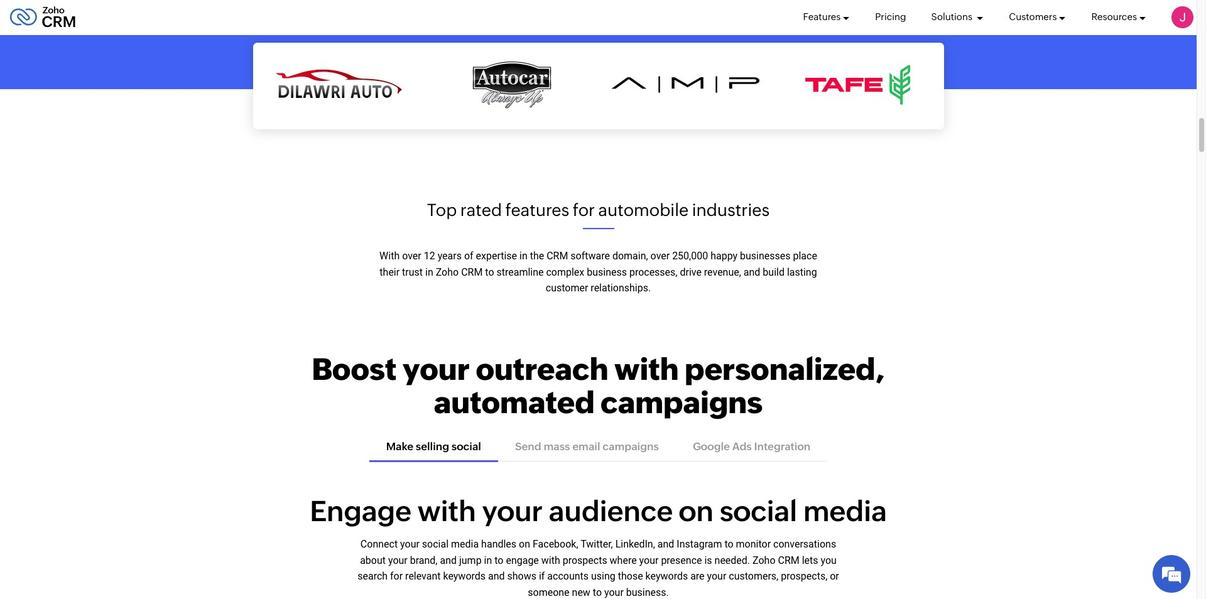 Task type: locate. For each thing, give the bounding box(es) containing it.
to down expertise
[[485, 266, 494, 278]]

media up jump
[[451, 538, 479, 550]]

over up processes,
[[651, 250, 670, 262]]

2 horizontal spatial social
[[720, 495, 797, 527]]

1 vertical spatial on
[[519, 538, 530, 550]]

of right years
[[464, 250, 473, 262]]

integration
[[754, 440, 811, 453]]

0 vertical spatial in
[[520, 250, 527, 262]]

connect your social media handles on facebook, twitter, linkedin, and instagram to monitor conversations about your brand, and jump in to engage with prospects where your presence is needed. zoho crm lets you search for relevant keywords and shows if accounts using those keywords are your customers, prospects, or someone new to your business.
[[358, 538, 839, 599]]

2 horizontal spatial with
[[614, 352, 679, 387]]

resources link
[[1091, 0, 1146, 35]]

in down 12
[[425, 266, 433, 278]]

and left shows
[[488, 571, 505, 583]]

on
[[679, 495, 713, 527], [519, 538, 530, 550]]

service
[[625, 7, 683, 27]]

1 vertical spatial businesses
[[740, 250, 791, 262]]

1 horizontal spatial social
[[452, 440, 481, 453]]

1 vertical spatial of
[[464, 250, 473, 262]]

connect
[[360, 538, 398, 550]]

1 horizontal spatial zoho
[[753, 555, 776, 566]]

and left build
[[744, 266, 760, 278]]

twitter,
[[581, 538, 613, 550]]

leading
[[560, 7, 621, 27]]

crm left the lets
[[778, 555, 799, 566]]

1 horizontal spatial in
[[484, 555, 492, 566]]

1 vertical spatial zoho
[[753, 555, 776, 566]]

1 horizontal spatial with
[[541, 555, 560, 566]]

monitor
[[736, 538, 771, 550]]

social right selling at the left of page
[[452, 440, 481, 453]]

and up "presence"
[[658, 538, 674, 550]]

0 horizontal spatial keywords
[[443, 571, 486, 583]]

for
[[573, 201, 595, 220], [390, 571, 403, 583]]

keywords down jump
[[443, 571, 486, 583]]

2 vertical spatial social
[[422, 538, 449, 550]]

make selling social
[[386, 440, 481, 453]]

0 vertical spatial campaigns
[[601, 385, 763, 420]]

campaigns up the google at the right bottom
[[601, 385, 763, 420]]

2 businesses from the top
[[740, 250, 791, 262]]

zoho crm logo image
[[9, 3, 76, 31]]

to down handles
[[495, 555, 503, 566]]

crm
[[547, 250, 568, 262], [461, 266, 483, 278], [778, 555, 799, 566]]

2 horizontal spatial crm
[[778, 555, 799, 566]]

0 horizontal spatial on
[[519, 538, 530, 550]]

1 businesses from the top
[[740, 7, 830, 27]]

in left the
[[520, 250, 527, 262]]

2 vertical spatial crm
[[778, 555, 799, 566]]

0 horizontal spatial in
[[425, 266, 433, 278]]

0 vertical spatial crm
[[547, 250, 568, 262]]

your
[[402, 352, 470, 387], [482, 495, 543, 527], [400, 538, 420, 550], [388, 555, 408, 566], [639, 555, 659, 566], [707, 571, 726, 583], [604, 587, 624, 599]]

1 horizontal spatial keywords
[[646, 571, 688, 583]]

0 vertical spatial for
[[573, 201, 595, 220]]

lets
[[802, 555, 818, 566]]

1 horizontal spatial on
[[679, 495, 713, 527]]

zoho down years
[[436, 266, 459, 278]]

2 horizontal spatial in
[[520, 250, 527, 262]]

1 vertical spatial with
[[417, 495, 476, 527]]

media up 'you' on the right
[[803, 495, 887, 527]]

crm inside connect your social media handles on facebook, twitter, linkedin, and instagram to monitor conversations about your brand, and jump in to engage with prospects where your presence is needed. zoho crm lets you search for relevant keywords and shows if accounts using those keywords are your customers, prospects, or someone new to your business.
[[778, 555, 799, 566]]

social
[[452, 440, 481, 453], [720, 495, 797, 527], [422, 538, 449, 550]]

audience
[[549, 495, 673, 527]]

search
[[358, 571, 388, 583]]

complex
[[546, 266, 584, 278]]

your inside the boost your outreach with personalized, automated campaigns
[[402, 352, 470, 387]]

0 horizontal spatial crm
[[461, 266, 483, 278]]

using
[[591, 571, 615, 583]]

0 horizontal spatial social
[[422, 538, 449, 550]]

boost your outreach with personalized, automated campaigns
[[312, 352, 885, 420]]

rated
[[460, 201, 502, 220]]

0 horizontal spatial over
[[402, 250, 421, 262]]

outreach
[[476, 352, 608, 387]]

accounts
[[547, 571, 589, 583]]

12
[[424, 250, 435, 262]]

or
[[830, 571, 839, 583]]

with
[[379, 250, 400, 262]]

with
[[614, 352, 679, 387], [417, 495, 476, 527], [541, 555, 560, 566]]

instagram
[[677, 538, 722, 550]]

2 vertical spatial with
[[541, 555, 560, 566]]

1 vertical spatial media
[[451, 538, 479, 550]]

0 horizontal spatial media
[[451, 538, 479, 550]]

is
[[704, 555, 712, 566]]

over up trust
[[402, 250, 421, 262]]

years
[[438, 250, 462, 262]]

facebook,
[[533, 538, 578, 550]]

features
[[803, 12, 841, 22]]

personalized,
[[685, 352, 885, 387]]

campaigns
[[601, 385, 763, 420], [603, 440, 659, 453]]

lasting
[[787, 266, 817, 278]]

1 horizontal spatial of
[[540, 7, 557, 27]]

for right search
[[390, 571, 403, 583]]

2 vertical spatial in
[[484, 555, 492, 566]]

in right jump
[[484, 555, 492, 566]]

1 vertical spatial for
[[390, 571, 403, 583]]

social for make selling social
[[452, 440, 481, 453]]

2 over from the left
[[651, 250, 670, 262]]

of right choice
[[540, 7, 557, 27]]

0 vertical spatial with
[[614, 352, 679, 387]]

1 horizontal spatial over
[[651, 250, 670, 262]]

over
[[402, 250, 421, 262], [651, 250, 670, 262]]

for up software
[[573, 201, 595, 220]]

expertise
[[476, 250, 517, 262]]

crm down years
[[461, 266, 483, 278]]

and
[[744, 266, 760, 278], [658, 538, 674, 550], [440, 555, 457, 566], [488, 571, 505, 583]]

media inside connect your social media handles on facebook, twitter, linkedin, and instagram to monitor conversations about your brand, and jump in to engage with prospects where your presence is needed. zoho crm lets you search for relevant keywords and shows if accounts using those keywords are your customers, prospects, or someone new to your business.
[[451, 538, 479, 550]]

social up the brand,
[[422, 538, 449, 550]]

solutions
[[931, 12, 974, 22]]

zoho up customers,
[[753, 555, 776, 566]]

of
[[540, 7, 557, 27], [464, 250, 473, 262]]

automobile
[[598, 201, 689, 220]]

and left jump
[[440, 555, 457, 566]]

0 horizontal spatial zoho
[[436, 266, 459, 278]]

campaigns right email at bottom
[[603, 440, 659, 453]]

happy
[[711, 250, 738, 262]]

1 vertical spatial campaigns
[[603, 440, 659, 453]]

0 horizontal spatial for
[[390, 571, 403, 583]]

business.
[[626, 587, 669, 599]]

social inside connect your social media handles on facebook, twitter, linkedin, and instagram to monitor conversations about your brand, and jump in to engage with prospects where your presence is needed. zoho crm lets you search for relevant keywords and shows if accounts using those keywords are your customers, prospects, or someone new to your business.
[[422, 538, 449, 550]]

choice
[[480, 7, 536, 27]]

features link
[[803, 0, 850, 35]]

those
[[618, 571, 643, 583]]

the preferred choice of leading service based businesses
[[366, 7, 830, 27]]

keywords
[[443, 571, 486, 583], [646, 571, 688, 583]]

0 vertical spatial zoho
[[436, 266, 459, 278]]

solutions link
[[931, 0, 984, 35]]

0 horizontal spatial of
[[464, 250, 473, 262]]

businesses
[[740, 7, 830, 27], [740, 250, 791, 262]]

about
[[360, 555, 386, 566]]

the
[[366, 7, 397, 27]]

on up engage
[[519, 538, 530, 550]]

keywords down "presence"
[[646, 571, 688, 583]]

software
[[571, 250, 610, 262]]

crm up complex
[[547, 250, 568, 262]]

in
[[520, 250, 527, 262], [425, 266, 433, 278], [484, 555, 492, 566]]

0 vertical spatial media
[[803, 495, 887, 527]]

social up monitor
[[720, 495, 797, 527]]

1 over from the left
[[402, 250, 421, 262]]

to
[[485, 266, 494, 278], [725, 538, 733, 550], [495, 555, 503, 566], [593, 587, 602, 599]]

on up instagram
[[679, 495, 713, 527]]

2 keywords from the left
[[646, 571, 688, 583]]

1 horizontal spatial media
[[803, 495, 887, 527]]

selling
[[416, 440, 449, 453]]

0 vertical spatial businesses
[[740, 7, 830, 27]]

0 vertical spatial social
[[452, 440, 481, 453]]



Task type: describe. For each thing, give the bounding box(es) containing it.
top
[[427, 201, 457, 220]]

you
[[821, 555, 837, 566]]

boost
[[312, 352, 397, 387]]

mass
[[544, 440, 570, 453]]

prospects,
[[781, 571, 827, 583]]

with over 12 years of expertise in the crm software domain, over 250,000 happy businesses place their trust in zoho crm to streamline complex business processes, drive revenue, and build lasting customer relationships.
[[379, 250, 817, 294]]

new
[[572, 587, 590, 599]]

1 vertical spatial social
[[720, 495, 797, 527]]

0 vertical spatial of
[[540, 7, 557, 27]]

businesses inside with over 12 years of expertise in the crm software domain, over 250,000 happy businesses place their trust in zoho crm to streamline complex business processes, drive revenue, and build lasting customer relationships.
[[740, 250, 791, 262]]

to right new
[[593, 587, 602, 599]]

engage
[[506, 555, 539, 566]]

pricing link
[[875, 0, 906, 35]]

features
[[505, 201, 569, 220]]

email
[[572, 440, 600, 453]]

0 vertical spatial on
[[679, 495, 713, 527]]

engage with your audience on social media
[[310, 495, 887, 527]]

needed.
[[715, 555, 750, 566]]

top rated features for automobile industries
[[427, 201, 770, 220]]

pricing
[[875, 12, 906, 22]]

in inside connect your social media handles on facebook, twitter, linkedin, and instagram to monitor conversations about your brand, and jump in to engage with prospects where your presence is needed. zoho crm lets you search for relevant keywords and shows if accounts using those keywords are your customers, prospects, or someone new to your business.
[[484, 555, 492, 566]]

to up needed.
[[725, 538, 733, 550]]

customers,
[[729, 571, 778, 583]]

trust
[[402, 266, 423, 278]]

presence
[[661, 555, 702, 566]]

customers
[[1009, 12, 1057, 22]]

jump
[[459, 555, 482, 566]]

engage
[[310, 495, 411, 527]]

campaigns inside the boost your outreach with personalized, automated campaigns
[[601, 385, 763, 420]]

if
[[539, 571, 545, 583]]

ads
[[732, 440, 752, 453]]

brand,
[[410, 555, 438, 566]]

revenue,
[[704, 266, 741, 278]]

1 vertical spatial crm
[[461, 266, 483, 278]]

relevant
[[405, 571, 441, 583]]

zoho inside with over 12 years of expertise in the crm software domain, over 250,000 happy businesses place their trust in zoho crm to streamline complex business processes, drive revenue, and build lasting customer relationships.
[[436, 266, 459, 278]]

shows
[[507, 571, 536, 583]]

1 horizontal spatial crm
[[547, 250, 568, 262]]

someone
[[528, 587, 570, 599]]

conversations
[[773, 538, 836, 550]]

linkedin,
[[615, 538, 655, 550]]

business
[[587, 266, 627, 278]]

250,000
[[672, 250, 708, 262]]

streamline
[[497, 266, 544, 278]]

customer
[[546, 282, 588, 294]]

preferred
[[400, 7, 477, 27]]

1 horizontal spatial for
[[573, 201, 595, 220]]

google ads integration
[[693, 440, 811, 453]]

send
[[515, 440, 541, 453]]

make
[[386, 440, 413, 453]]

their
[[380, 266, 400, 278]]

build
[[763, 266, 785, 278]]

relationships.
[[591, 282, 651, 294]]

for inside connect your social media handles on facebook, twitter, linkedin, and instagram to monitor conversations about your brand, and jump in to engage with prospects where your presence is needed. zoho crm lets you search for relevant keywords and shows if accounts using those keywords are your customers, prospects, or someone new to your business.
[[390, 571, 403, 583]]

social for connect your social media handles on facebook, twitter, linkedin, and instagram to monitor conversations about your brand, and jump in to engage with prospects where your presence is needed. zoho crm lets you search for relevant keywords and shows if accounts using those keywords are your customers, prospects, or someone new to your business.
[[422, 538, 449, 550]]

google
[[693, 440, 730, 453]]

prospects
[[563, 555, 607, 566]]

to inside with over 12 years of expertise in the crm software domain, over 250,000 happy businesses place their trust in zoho crm to streamline complex business processes, drive revenue, and build lasting customer relationships.
[[485, 266, 494, 278]]

handles
[[481, 538, 516, 550]]

place
[[793, 250, 817, 262]]

resources
[[1091, 12, 1137, 22]]

are
[[690, 571, 705, 583]]

automated
[[434, 385, 595, 420]]

and inside with over 12 years of expertise in the crm software domain, over 250,000 happy businesses place their trust in zoho crm to streamline complex business processes, drive revenue, and build lasting customer relationships.
[[744, 266, 760, 278]]

send mass email campaigns
[[515, 440, 659, 453]]

based
[[687, 7, 737, 27]]

with inside connect your social media handles on facebook, twitter, linkedin, and instagram to monitor conversations about your brand, and jump in to engage with prospects where your presence is needed. zoho crm lets you search for relevant keywords and shows if accounts using those keywords are your customers, prospects, or someone new to your business.
[[541, 555, 560, 566]]

drive
[[680, 266, 702, 278]]

0 horizontal spatial with
[[417, 495, 476, 527]]

the
[[530, 250, 544, 262]]

1 keywords from the left
[[443, 571, 486, 583]]

on inside connect your social media handles on facebook, twitter, linkedin, and instagram to monitor conversations about your brand, and jump in to engage with prospects where your presence is needed. zoho crm lets you search for relevant keywords and shows if accounts using those keywords are your customers, prospects, or someone new to your business.
[[519, 538, 530, 550]]

domain,
[[612, 250, 648, 262]]

industries
[[692, 201, 770, 220]]

where
[[610, 555, 637, 566]]

with inside the boost your outreach with personalized, automated campaigns
[[614, 352, 679, 387]]

1 vertical spatial in
[[425, 266, 433, 278]]

of inside with over 12 years of expertise in the crm software domain, over 250,000 happy businesses place their trust in zoho crm to streamline complex business processes, drive revenue, and build lasting customer relationships.
[[464, 250, 473, 262]]

zoho inside connect your social media handles on facebook, twitter, linkedin, and instagram to monitor conversations about your brand, and jump in to engage with prospects where your presence is needed. zoho crm lets you search for relevant keywords and shows if accounts using those keywords are your customers, prospects, or someone new to your business.
[[753, 555, 776, 566]]

james peterson image
[[1172, 6, 1194, 28]]

processes,
[[629, 266, 677, 278]]



Task type: vqa. For each thing, say whether or not it's contained in the screenshot.
Audience on the bottom of page
yes



